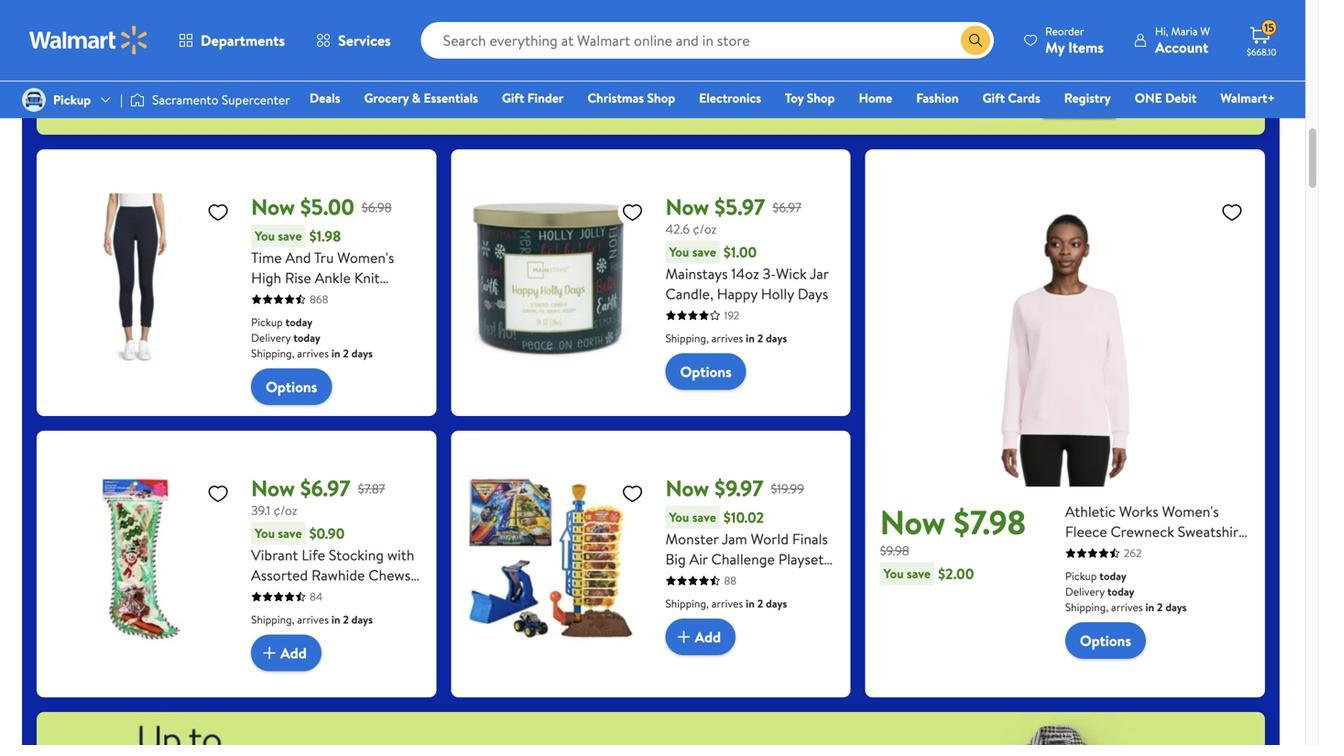 Task type: locate. For each thing, give the bounding box(es) containing it.
2 gift from the left
[[983, 89, 1006, 107]]

$6.97 up $0.90
[[300, 473, 351, 504]]

options link down the leggings
[[251, 369, 332, 405]]

in down ankle
[[332, 346, 341, 361]]

electronics link
[[691, 88, 770, 108]]

arrives down 88
[[712, 596, 744, 612]]

pickup left |
[[53, 91, 91, 109]]

2 horizontal spatial pickup
[[1066, 568, 1098, 584]]

2 for now $6.97
[[343, 612, 349, 628]]

shipping, down holiday
[[251, 612, 295, 628]]

1 horizontal spatial women's
[[1163, 502, 1220, 522]]

jam
[[722, 529, 748, 549]]

add to favorites list, mainstays 14oz 3-wick jar candle, happy holly days image
[[622, 201, 644, 224]]

save up the and
[[278, 227, 302, 245]]

brim.
[[769, 43, 805, 66]]

now inside now $7.98 $9.98 you save $2.00
[[881, 499, 946, 545]]

in for now $6.97
[[332, 612, 341, 628]]

(walmart
[[666, 610, 724, 630]]

& left 'fill'
[[656, 43, 667, 66]]

add for $6.97
[[281, 643, 307, 663]]

save
[[278, 227, 302, 245], [693, 243, 717, 261], [693, 508, 717, 526], [278, 524, 302, 542], [907, 565, 931, 583]]

assorted
[[251, 565, 308, 585]]

$19.99
[[771, 480, 805, 498]]

1 horizontal spatial options
[[681, 362, 732, 382]]

add button for you
[[666, 619, 736, 656]]

mainstays
[[666, 264, 728, 284]]

ages
[[744, 590, 775, 610]]

now up time
[[251, 192, 295, 222]]

now right add to favorites list, vibrant life stocking with assorted rawhide chews, holiday treats for dogs, dry, 17.81 oz, 16 count image
[[251, 473, 295, 504]]

items
[[1069, 37, 1105, 57]]

$668.10
[[1248, 46, 1277, 58]]

pickup today delivery today shipping, arrives in 2 days down 262 at bottom
[[1066, 568, 1188, 615]]

15
[[1265, 20, 1275, 35]]

save left $10.02
[[693, 508, 717, 526]]

from
[[574, 43, 609, 66]]

0 horizontal spatial add
[[281, 643, 307, 663]]

you up big
[[670, 508, 690, 526]]

days right 16
[[352, 612, 373, 628]]

now for $9.97
[[666, 473, 710, 504]]

toy shop link
[[777, 88, 844, 108]]

arrives down '192'
[[712, 331, 744, 346]]

with inside you save $10.02 monster jam world finals big air challenge playset with monster truck vehicle, for ages 3 and up (walmart exclusive)
[[666, 569, 693, 590]]

home link
[[851, 88, 901, 108]]

with up dogs,
[[388, 545, 415, 565]]

my
[[1046, 37, 1065, 57]]

gift cards link
[[975, 88, 1049, 108]]

192
[[725, 308, 740, 323]]

save inside now $5.97 $6.97 42.6 ¢/oz you save $1.00 mainstays 14oz 3-wick jar candle, happy holly days
[[693, 243, 717, 261]]

0 horizontal spatial delivery
[[251, 330, 291, 346]]

you down 39.1
[[255, 524, 275, 542]]

delivery down sizes
[[1066, 584, 1105, 600]]

pickup down the leggings
[[251, 315, 283, 330]]

0 horizontal spatial pickup today delivery today shipping, arrives in 2 days
[[251, 315, 373, 361]]

¢/oz right 39.1
[[274, 502, 298, 519]]

0 vertical spatial delivery
[[251, 330, 291, 346]]

1 horizontal spatial pickup
[[251, 315, 283, 330]]

exclusive)
[[728, 610, 790, 630]]

$6.97
[[773, 198, 802, 216], [300, 473, 351, 504]]

save up vibrant
[[278, 524, 302, 542]]

days down the holly
[[766, 331, 788, 346]]

add to cart image
[[673, 626, 695, 648], [259, 642, 281, 664]]

rise
[[285, 268, 311, 288]]

1 vertical spatial $6.97
[[300, 473, 351, 504]]

add to cart image down vehicle,
[[673, 626, 695, 648]]

in for now $9.97
[[746, 596, 755, 612]]

options
[[681, 362, 732, 382], [266, 377, 317, 397], [1081, 631, 1132, 651]]

shipping, down candle,
[[666, 331, 709, 346]]

one debit link
[[1127, 88, 1206, 108]]

fill
[[671, 43, 689, 66]]

shipping, down the leggings
[[251, 346, 295, 361]]

now up $2.00
[[881, 499, 946, 545]]

pickup down sizes
[[1066, 568, 1098, 584]]

0 horizontal spatial add button
[[251, 635, 322, 672]]

now for $5.00
[[251, 192, 295, 222]]

add for save
[[695, 627, 721, 647]]

arrives for now $5.97
[[712, 331, 744, 346]]

2 down the athletic works women's fleece crewneck sweatshirt, sizes xs-xxxl
[[1158, 600, 1164, 615]]

add to favorites list, time and tru women's high rise ankle knit leggings image
[[207, 201, 229, 224]]

arrives down 84
[[297, 612, 329, 628]]

0 horizontal spatial $6.97
[[300, 473, 351, 504]]

in right for
[[746, 596, 755, 612]]

2 down the holly
[[758, 331, 764, 346]]

save down "$9.98"
[[907, 565, 931, 583]]

christmas shop link
[[580, 88, 684, 108]]

toy shop
[[786, 89, 836, 107]]

tru
[[314, 248, 334, 268]]

home
[[859, 89, 893, 107]]

options for now $9.97
[[681, 362, 732, 382]]

¢/oz
[[693, 220, 717, 238], [274, 502, 298, 519]]

arrives for now $9.97
[[712, 596, 744, 612]]

with inside 'now $6.97 $7.87 39.1 ¢/oz you save $0.90 vibrant life stocking with assorted rawhide chews, holiday treats for dogs, dry, 17.81 oz, 16 count'
[[388, 545, 415, 565]]

with up (walmart
[[666, 569, 693, 590]]

ankle
[[315, 268, 351, 288]]

$6.98
[[362, 198, 392, 216]]

$6.97 inside now $5.97 $6.97 42.6 ¢/oz you save $1.00 mainstays 14oz 3-wick jar candle, happy holly days
[[773, 198, 802, 216]]

0 horizontal spatial add to cart image
[[259, 642, 281, 664]]

¢/oz right 42.6
[[693, 220, 717, 238]]

now inside 'now $6.97 $7.87 39.1 ¢/oz you save $0.90 vibrant life stocking with assorted rawhide chews, holiday treats for dogs, dry, 17.81 oz, 16 count'
[[251, 473, 295, 504]]

0 vertical spatial with
[[388, 545, 415, 565]]

$7.98
[[954, 499, 1027, 545]]

gift left cards
[[983, 89, 1006, 107]]

women's inside you save $1.98 time and tru women's high rise ankle knit leggings
[[338, 248, 395, 268]]

&
[[656, 43, 667, 66], [412, 89, 421, 107]]

in right oz,
[[332, 612, 341, 628]]

women's right tru
[[338, 248, 395, 268]]

shipping, arrives in 2 days down 88
[[666, 596, 788, 612]]

rawhide
[[312, 565, 365, 585]]

1 horizontal spatial add
[[695, 627, 721, 647]]

add down vehicle,
[[695, 627, 721, 647]]

now
[[251, 192, 295, 222], [666, 192, 710, 222], [251, 473, 295, 504], [666, 473, 710, 504], [881, 499, 946, 545]]

add to cart image down dry,
[[259, 642, 281, 664]]

with for save
[[666, 569, 693, 590]]

air
[[690, 549, 708, 569]]

days left and
[[766, 596, 788, 612]]

women's inside the athletic works women's fleece crewneck sweatshirt, sizes xs-xxxl
[[1163, 502, 1220, 522]]

1 horizontal spatial with
[[666, 569, 693, 590]]

$6.97 right $5.97
[[773, 198, 802, 216]]

1 vertical spatial women's
[[1163, 502, 1220, 522]]

delivery down the leggings
[[251, 330, 291, 346]]

grocery
[[364, 89, 409, 107]]

0 horizontal spatial women's
[[338, 248, 395, 268]]

options down '192'
[[681, 362, 732, 382]]

options link for now $6.97
[[251, 369, 332, 405]]

0 horizontal spatial with
[[388, 545, 415, 565]]

in
[[746, 331, 755, 346], [332, 346, 341, 361], [746, 596, 755, 612], [1146, 600, 1155, 615], [332, 612, 341, 628]]

hi, maria w account
[[1156, 23, 1211, 57]]

0 vertical spatial pickup today delivery today shipping, arrives in 2 days
[[251, 315, 373, 361]]

0 horizontal spatial options
[[266, 377, 317, 397]]

you inside you save $1.98 time and tru women's high rise ankle knit leggings
[[255, 227, 275, 245]]

options down the leggings
[[266, 377, 317, 397]]

you up time
[[255, 227, 275, 245]]

& right the grocery
[[412, 89, 421, 107]]

reorder my items
[[1046, 23, 1105, 57]]

add to favorites list, vibrant life stocking with assorted rawhide chews, holiday treats for dogs, dry, 17.81 oz, 16 count image
[[207, 482, 229, 505]]

1 horizontal spatial $6.97
[[773, 198, 802, 216]]

happy
[[717, 284, 758, 304]]

wick
[[777, 264, 807, 284]]

2 vertical spatial pickup
[[1066, 568, 1098, 584]]

add button down vehicle,
[[666, 619, 736, 656]]

now inside now $5.97 $6.97 42.6 ¢/oz you save $1.00 mainstays 14oz 3-wick jar candle, happy holly days
[[666, 192, 710, 222]]

sweatshirt,
[[1179, 522, 1249, 542]]

gift left finder
[[502, 89, 525, 107]]

days
[[766, 331, 788, 346], [352, 346, 373, 361], [766, 596, 788, 612], [1166, 600, 1188, 615], [352, 612, 373, 628]]

options down xs-
[[1081, 631, 1132, 651]]

2 left count
[[343, 612, 349, 628]]

2
[[758, 331, 764, 346], [343, 346, 349, 361], [758, 596, 764, 612], [1158, 600, 1164, 615], [343, 612, 349, 628]]

$10.02
[[724, 507, 765, 528]]

0 horizontal spatial pickup
[[53, 91, 91, 109]]

days for now $5.97
[[766, 331, 788, 346]]

you down 42.6
[[670, 243, 690, 261]]

shipping, arrives in 2 days down 84
[[251, 612, 373, 628]]

16
[[333, 606, 346, 626]]

options link down xs-
[[1066, 623, 1147, 659]]

shipping, arrives in 2 days for save
[[666, 596, 788, 612]]

1 vertical spatial &
[[412, 89, 421, 107]]

shop
[[620, 88, 652, 108], [648, 89, 676, 107], [807, 89, 836, 107]]

0 horizontal spatial options link
[[251, 369, 332, 405]]

now
[[656, 88, 682, 108]]

Walmart Site-Wide search field
[[421, 22, 995, 59]]

1 vertical spatial with
[[666, 569, 693, 590]]

shop now
[[620, 88, 682, 108]]

shipping, arrives in 2 days
[[666, 331, 788, 346], [666, 596, 788, 612], [251, 612, 373, 628]]

$6.97 inside 'now $6.97 $7.87 39.1 ¢/oz you save $0.90 vibrant life stocking with assorted rawhide chews, holiday treats for dogs, dry, 17.81 oz, 16 count'
[[300, 473, 351, 504]]

cards
[[1009, 89, 1041, 107]]

add
[[695, 627, 721, 647], [281, 643, 307, 663]]

2 left 3
[[758, 596, 764, 612]]

add button down the 17.81
[[251, 635, 322, 672]]

& inside "link"
[[412, 89, 421, 107]]

holiday
[[251, 585, 299, 606]]

0 vertical spatial women's
[[338, 248, 395, 268]]

 image
[[22, 88, 46, 112]]

add to cart image for you
[[673, 626, 695, 648]]

¢/oz for $6.97
[[274, 502, 298, 519]]

add button for now
[[251, 635, 322, 672]]

now left $9.97
[[666, 473, 710, 504]]

1 horizontal spatial options link
[[666, 353, 747, 390]]

0 horizontal spatial gift
[[502, 89, 525, 107]]

sacramento supercenter
[[152, 91, 290, 109]]

crewneck
[[1111, 522, 1175, 542]]

1 horizontal spatial add to cart image
[[673, 626, 695, 648]]

with for $6.97
[[388, 545, 415, 565]]

in down 'happy'
[[746, 331, 755, 346]]

1 horizontal spatial delivery
[[1066, 584, 1105, 600]]

with
[[388, 545, 415, 565], [666, 569, 693, 590]]

truck
[[753, 569, 787, 590]]

options link
[[666, 353, 747, 390], [251, 369, 332, 405], [1066, 623, 1147, 659]]

pickup today delivery today shipping, arrives in 2 days down 868
[[251, 315, 373, 361]]

1 vertical spatial pickup
[[251, 315, 283, 330]]

gift cards
[[983, 89, 1041, 107]]

save up mainstays
[[693, 243, 717, 261]]

you down "$9.98"
[[884, 565, 904, 583]]

1 horizontal spatial gift
[[983, 89, 1006, 107]]

add down the 17.81
[[281, 643, 307, 663]]

3
[[779, 590, 787, 610]]

days
[[798, 284, 829, 304]]

0 vertical spatial $6.97
[[773, 198, 802, 216]]

1 vertical spatial ¢/oz
[[274, 502, 298, 519]]

days down the athletic works women's fleece crewneck sweatshirt, sizes xs-xxxl
[[1166, 600, 1188, 615]]

you inside 'now $6.97 $7.87 39.1 ¢/oz you save $0.90 vibrant life stocking with assorted rawhide chews, holiday treats for dogs, dry, 17.81 oz, 16 count'
[[255, 524, 275, 542]]

0 horizontal spatial ¢/oz
[[274, 502, 298, 519]]

you inside you save $10.02 monster jam world finals big air challenge playset with monster truck vehicle, for ages 3 and up (walmart exclusive)
[[670, 508, 690, 526]]

essentials
[[424, 89, 478, 107]]

14oz
[[732, 264, 760, 284]]

1 horizontal spatial add button
[[666, 619, 736, 656]]

0 vertical spatial ¢/oz
[[693, 220, 717, 238]]

¢/oz inside now $5.97 $6.97 42.6 ¢/oz you save $1.00 mainstays 14oz 3-wick jar candle, happy holly days
[[693, 220, 717, 238]]

fashion link
[[909, 88, 968, 108]]

pickup
[[53, 91, 91, 109], [251, 315, 283, 330], [1066, 568, 1098, 584]]

1 gift from the left
[[502, 89, 525, 107]]

shipping, arrives in 2 days down '192'
[[666, 331, 788, 346]]

count
[[349, 606, 389, 626]]

 image
[[130, 91, 145, 109]]

$1.98
[[309, 226, 341, 246]]

0 horizontal spatial &
[[412, 89, 421, 107]]

$0.90
[[309, 524, 345, 544]]

¢/oz inside 'now $6.97 $7.87 39.1 ¢/oz you save $0.90 vibrant life stocking with assorted rawhide chews, holiday treats for dogs, dry, 17.81 oz, 16 count'
[[274, 502, 298, 519]]

1 vertical spatial pickup today delivery today shipping, arrives in 2 days
[[1066, 568, 1188, 615]]

departments
[[201, 30, 285, 50]]

gift finder link
[[494, 88, 572, 108]]

now left $5.97
[[666, 192, 710, 222]]

1 horizontal spatial &
[[656, 43, 667, 66]]

shop for christmas
[[648, 89, 676, 107]]

1 horizontal spatial ¢/oz
[[693, 220, 717, 238]]

add to favorites list, athletic works women's fleece crewneck sweatshirt, sizes xs-xxxl image
[[1222, 201, 1244, 224]]

2 for now $5.97
[[758, 331, 764, 346]]

gift finder
[[502, 89, 564, 107]]

oz,
[[312, 606, 329, 626]]

shipping, left for
[[666, 596, 709, 612]]

shipping, for now $6.97
[[251, 612, 295, 628]]

women's right works
[[1163, 502, 1220, 522]]

options link down '192'
[[666, 353, 747, 390]]

women's
[[338, 248, 395, 268], [1163, 502, 1220, 522]]

world
[[751, 529, 789, 549]]



Task type: describe. For each thing, give the bounding box(es) containing it.
262
[[1125, 546, 1143, 561]]

in down xxxl
[[1146, 600, 1155, 615]]

gift for gift finder
[[502, 89, 525, 107]]

save inside you save $1.98 time and tru women's high rise ankle knit leggings
[[278, 227, 302, 245]]

maria
[[1172, 23, 1199, 39]]

hi,
[[1156, 23, 1169, 39]]

gift for gift cards
[[983, 89, 1006, 107]]

to
[[722, 43, 738, 66]]

2 horizontal spatial options link
[[1066, 623, 1147, 659]]

playset
[[779, 549, 824, 569]]

$2.00
[[939, 564, 975, 584]]

departments button
[[163, 18, 301, 62]]

for
[[719, 590, 741, 610]]

2 down ankle
[[343, 346, 349, 361]]

a
[[533, 43, 540, 66]]

shipping, down sizes
[[1066, 600, 1109, 615]]

save inside now $7.98 $9.98 you save $2.00
[[907, 565, 931, 583]]

finals
[[793, 529, 829, 549]]

$7.87
[[358, 480, 385, 498]]

add to cart image for now
[[259, 642, 281, 664]]

now for $5.97
[[666, 192, 710, 222]]

0 vertical spatial monster
[[666, 529, 719, 549]]

knit
[[354, 268, 380, 288]]

walmart image
[[29, 26, 148, 55]]

2 horizontal spatial options
[[1081, 631, 1132, 651]]

¢/oz for $5.97
[[693, 220, 717, 238]]

1 vertical spatial delivery
[[1066, 584, 1105, 600]]

17.81
[[282, 606, 308, 626]]

save inside you save $10.02 monster jam world finals big air challenge playset with monster truck vehicle, for ages 3 and up (walmart exclusive)
[[693, 508, 717, 526]]

registry link
[[1057, 88, 1120, 108]]

days down knit
[[352, 346, 373, 361]]

time
[[251, 248, 282, 268]]

now for $7.98
[[881, 499, 946, 545]]

deals link
[[302, 88, 349, 108]]

now $5.00 $6.98
[[251, 192, 392, 222]]

toy
[[786, 89, 804, 107]]

works
[[1120, 502, 1159, 522]]

Search search field
[[421, 22, 995, 59]]

39.1
[[251, 502, 271, 519]]

leggings
[[251, 288, 307, 308]]

add to favorites list, monster jam world finals big air challenge playset with monster truck vehicle, for ages 3 and up (walmart exclusive) image
[[622, 482, 644, 505]]

arrives down 868
[[297, 346, 329, 361]]

$9.97
[[715, 473, 764, 504]]

shop now button
[[606, 84, 697, 113]]

shop inside button
[[620, 88, 652, 108]]

save inside 'now $6.97 $7.87 39.1 ¢/oz you save $0.90 vibrant life stocking with assorted rawhide chews, holiday treats for dogs, dry, 17.81 oz, 16 count'
[[278, 524, 302, 542]]

services button
[[301, 18, 407, 62]]

days for now $9.97
[[766, 596, 788, 612]]

1 vertical spatial monster
[[697, 569, 750, 590]]

chews,
[[369, 565, 414, 585]]

options link for now $9.97
[[666, 353, 747, 390]]

1 horizontal spatial pickup today delivery today shipping, arrives in 2 days
[[1066, 568, 1188, 615]]

options for now $6.97
[[266, 377, 317, 397]]

now $9.97 $19.99
[[666, 473, 805, 504]]

candle,
[[666, 284, 714, 304]]

arrives for now $6.97
[[297, 612, 329, 628]]

arrives down 262 at bottom
[[1112, 600, 1144, 615]]

shipping, arrives in 2 days for $6.97
[[251, 612, 373, 628]]

88
[[725, 573, 737, 589]]

0 vertical spatial &
[[656, 43, 667, 66]]

days for now $6.97
[[352, 612, 373, 628]]

sacramento
[[152, 91, 219, 109]]

challenge
[[712, 549, 775, 569]]

walmart+ link
[[1213, 88, 1284, 108]]

athletic
[[1066, 502, 1116, 522]]

account
[[1156, 37, 1209, 57]]

'em
[[693, 43, 719, 66]]

big
[[666, 549, 686, 569]]

search icon image
[[969, 33, 984, 48]]

868
[[310, 292, 329, 307]]

finder
[[528, 89, 564, 107]]

$5.97
[[715, 192, 766, 222]]

grocery & essentials
[[364, 89, 478, 107]]

christmas shop
[[588, 89, 676, 107]]

stocking
[[329, 545, 384, 565]]

and
[[286, 248, 311, 268]]

$1.00
[[724, 242, 757, 262]]

walmart+
[[1221, 89, 1276, 107]]

shipping, arrives in 2 days for $5.97
[[666, 331, 788, 346]]

|
[[120, 91, 123, 109]]

shipping, for now $9.97
[[666, 596, 709, 612]]

shipping, for now $5.97
[[666, 331, 709, 346]]

you inside now $5.97 $6.97 42.6 ¢/oz you save $1.00 mainstays 14oz 3-wick jar candle, happy holly days
[[670, 243, 690, 261]]

vibrant
[[251, 545, 298, 565]]

up
[[817, 590, 832, 610]]

in for now $5.97
[[746, 331, 755, 346]]

services
[[338, 30, 391, 50]]

shop for toy
[[807, 89, 836, 107]]

electronics
[[700, 89, 762, 107]]

fleece
[[1066, 522, 1108, 542]]

sizes
[[1066, 542, 1097, 562]]

debit
[[1166, 89, 1197, 107]]

supercenter
[[222, 91, 290, 109]]

grocery & essentials link
[[356, 88, 487, 108]]

take a cue from santa & fill 'em to the brim.
[[497, 43, 805, 66]]

holly
[[762, 284, 795, 304]]

jar
[[810, 264, 829, 284]]

athletic works women's fleece crewneck sweatshirt, sizes xs-xxxl
[[1066, 502, 1249, 562]]

now for $6.97
[[251, 473, 295, 504]]

cue
[[544, 43, 570, 66]]

2 for now $9.97
[[758, 596, 764, 612]]

xs-
[[1100, 542, 1122, 562]]

for
[[343, 585, 362, 606]]

now $5.97 $6.97 42.6 ¢/oz you save $1.00 mainstays 14oz 3-wick jar candle, happy holly days
[[666, 192, 829, 304]]

dry,
[[251, 606, 278, 626]]

w
[[1201, 23, 1211, 39]]

high
[[251, 268, 282, 288]]

one
[[1136, 89, 1163, 107]]

and
[[790, 590, 813, 610]]

christmas
[[588, 89, 644, 107]]

one debit
[[1136, 89, 1197, 107]]

deals
[[310, 89, 341, 107]]

santa
[[613, 43, 652, 66]]

$9.98
[[881, 542, 910, 560]]

you inside now $7.98 $9.98 you save $2.00
[[884, 565, 904, 583]]

0 vertical spatial pickup
[[53, 91, 91, 109]]

you save $10.02 monster jam world finals big air challenge playset with monster truck vehicle, for ages 3 and up (walmart exclusive)
[[666, 507, 832, 630]]

take
[[497, 43, 529, 66]]



Task type: vqa. For each thing, say whether or not it's contained in the screenshot.
Using
no



